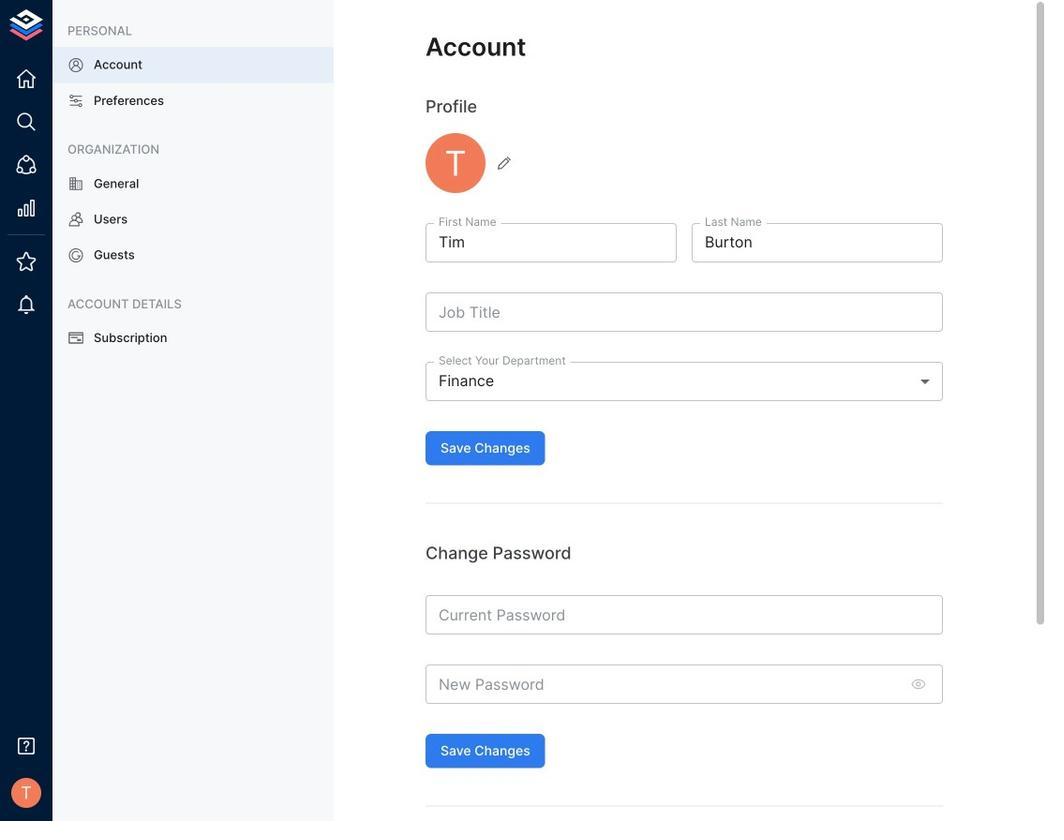 Task type: describe. For each thing, give the bounding box(es) containing it.
1 password password field from the top
[[426, 596, 944, 635]]

2 password password field from the top
[[426, 665, 901, 704]]

John text field
[[426, 223, 677, 263]]



Task type: vqa. For each thing, say whether or not it's contained in the screenshot.
created
no



Task type: locate. For each thing, give the bounding box(es) containing it.
1 vertical spatial password password field
[[426, 665, 901, 704]]

0 vertical spatial password password field
[[426, 596, 944, 635]]

CEO text field
[[426, 293, 944, 332]]

Password password field
[[426, 596, 944, 635], [426, 665, 901, 704]]

Doe text field
[[692, 223, 944, 263]]



